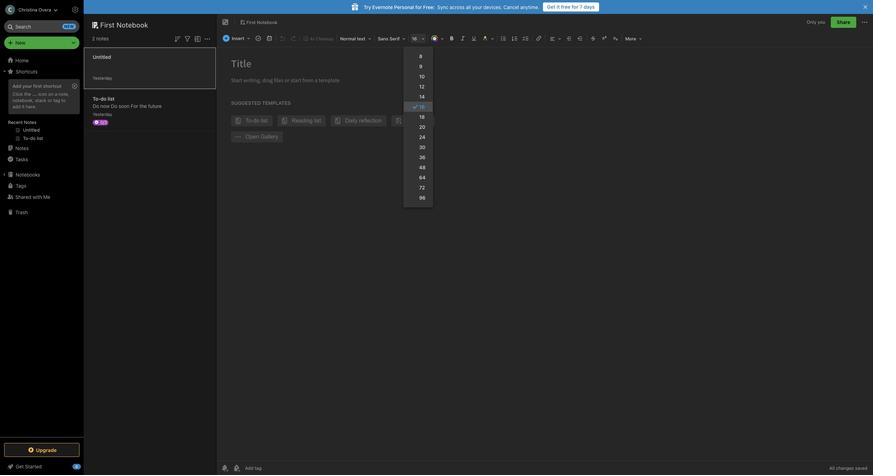 Task type: describe. For each thing, give the bounding box(es) containing it.
30 link
[[404, 142, 433, 152]]

first inside "button"
[[247, 19, 256, 25]]

trash
[[15, 209, 28, 215]]

to-
[[93, 96, 101, 102]]

devices.
[[484, 4, 502, 10]]

16 menu item
[[404, 102, 433, 112]]

2 do from the left
[[111, 103, 117, 109]]

subscript image
[[611, 33, 621, 43]]

48 link
[[404, 163, 433, 173]]

sans serif
[[378, 36, 400, 42]]

20 link
[[404, 122, 433, 132]]

overa
[[39, 7, 51, 12]]

16 inside 16 field
[[412, 36, 417, 42]]

notes inside notes link
[[15, 145, 29, 151]]

9
[[419, 63, 423, 69]]

or
[[48, 98, 52, 103]]

Font color field
[[429, 33, 446, 44]]

try evernote personal for free: sync across all your devices. cancel anytime.
[[364, 4, 540, 10]]

here.
[[26, 104, 36, 109]]

notes
[[96, 36, 109, 42]]

task image
[[254, 33, 263, 43]]

insert
[[232, 36, 244, 41]]

9 link
[[404, 61, 433, 71]]

sync
[[438, 4, 449, 10]]

10 link
[[404, 71, 433, 82]]

text
[[357, 36, 366, 42]]

0 vertical spatial your
[[473, 4, 482, 10]]

to-do list do now do soon for the future
[[93, 96, 162, 109]]

untitled
[[93, 54, 111, 60]]

for for free:
[[416, 4, 422, 10]]

only you
[[807, 19, 826, 25]]

30
[[419, 144, 426, 150]]

Highlight field
[[480, 33, 497, 44]]

Alignment field
[[546, 33, 564, 44]]

settings image
[[71, 6, 80, 14]]

home link
[[0, 55, 84, 66]]

shortcut
[[43, 83, 61, 89]]

list
[[108, 96, 115, 102]]

tags
[[16, 183, 26, 189]]

8 9 10
[[419, 53, 425, 80]]

96 link
[[404, 193, 433, 203]]

first
[[33, 83, 42, 89]]

christina overa
[[18, 7, 51, 12]]

add
[[13, 104, 21, 109]]

1 vertical spatial your
[[22, 83, 32, 89]]

cancel
[[504, 4, 519, 10]]

trash link
[[0, 207, 83, 218]]

64 link
[[404, 173, 433, 183]]

48
[[419, 165, 426, 171]]

italic image
[[458, 33, 468, 43]]

16 inside 16 "link"
[[419, 104, 425, 110]]

it inside icon on a note, notebook, stack or tag to add it here.
[[22, 104, 25, 109]]

notes link
[[0, 143, 83, 154]]

More field
[[623, 33, 645, 44]]

tags button
[[0, 180, 83, 191]]

shared
[[15, 194, 31, 200]]

outdent image
[[576, 33, 586, 43]]

2 notes
[[92, 36, 109, 42]]

Note Editor text field
[[217, 47, 874, 461]]

more
[[626, 36, 637, 42]]

notebook,
[[13, 98, 34, 103]]

1 horizontal spatial more actions field
[[861, 17, 869, 28]]

more actions image inside note window element
[[861, 18, 869, 27]]

Font size field
[[410, 33, 427, 44]]

checklist image
[[521, 33, 531, 43]]

shared with me
[[15, 194, 50, 200]]

share
[[837, 19, 851, 25]]

72
[[419, 185, 425, 191]]

a
[[55, 91, 57, 97]]

click the ...
[[13, 91, 37, 97]]

0 vertical spatial the
[[24, 91, 31, 97]]

shared with me link
[[0, 191, 83, 203]]

64
[[419, 175, 426, 181]]

tree containing home
[[0, 55, 84, 437]]

share button
[[831, 17, 857, 28]]

first notebook inside first notebook "button"
[[247, 19, 278, 25]]

you
[[818, 19, 826, 25]]

notebook inside "button"
[[257, 19, 278, 25]]

20
[[419, 124, 426, 130]]

bulleted list image
[[499, 33, 509, 43]]

expand note image
[[221, 18, 230, 27]]

shortcuts button
[[0, 66, 83, 77]]

8
[[419, 53, 423, 59]]

0 vertical spatial notes
[[24, 120, 37, 125]]

numbered list image
[[510, 33, 520, 43]]

0/3
[[100, 120, 107, 125]]

8 link
[[404, 51, 433, 61]]

get for get started
[[16, 464, 24, 470]]

add
[[13, 83, 21, 89]]

new
[[15, 40, 25, 46]]

36
[[419, 154, 426, 160]]

recent notes
[[8, 120, 37, 125]]

upgrade
[[36, 448, 57, 454]]

first notebook button
[[238, 17, 280, 27]]

to
[[61, 98, 66, 103]]

get it free for 7 days button
[[543, 2, 599, 12]]

started
[[25, 464, 42, 470]]

add filters image
[[183, 35, 192, 43]]



Task type: locate. For each thing, give the bounding box(es) containing it.
first up notes
[[100, 21, 115, 29]]

now
[[100, 103, 110, 109]]

changes
[[836, 466, 854, 471]]

14 link
[[404, 92, 433, 102]]

1 horizontal spatial do
[[111, 103, 117, 109]]

note window element
[[217, 14, 874, 476]]

0 horizontal spatial 16
[[412, 36, 417, 42]]

the inside to-do list do now do soon for the future
[[140, 103, 147, 109]]

1 horizontal spatial for
[[572, 4, 579, 10]]

1 vertical spatial notes
[[15, 145, 29, 151]]

16 up 18
[[419, 104, 425, 110]]

it down notebook,
[[22, 104, 25, 109]]

0 horizontal spatial for
[[416, 4, 422, 10]]

group containing add your first shortcut
[[0, 77, 83, 145]]

across
[[450, 4, 465, 10]]

for
[[572, 4, 579, 10], [416, 4, 422, 10]]

do down to-
[[93, 103, 99, 109]]

new search field
[[9, 20, 76, 33]]

for left 7
[[572, 4, 579, 10]]

1 horizontal spatial your
[[473, 4, 482, 10]]

upgrade button
[[4, 444, 80, 458]]

icon
[[38, 91, 47, 97]]

get inside help and learning task checklist field
[[16, 464, 24, 470]]

16 up 8 link
[[412, 36, 417, 42]]

your up click the ...
[[22, 83, 32, 89]]

1 horizontal spatial more actions image
[[861, 18, 869, 27]]

0 vertical spatial more actions image
[[861, 18, 869, 27]]

soon
[[119, 103, 130, 109]]

add your first shortcut
[[13, 83, 61, 89]]

new button
[[4, 37, 80, 49]]

0 vertical spatial it
[[557, 4, 560, 10]]

on
[[48, 91, 54, 97]]

future
[[148, 103, 162, 109]]

1 do from the left
[[93, 103, 99, 109]]

tasks button
[[0, 154, 83, 165]]

Font family field
[[376, 33, 408, 44]]

yesterday
[[93, 76, 112, 81], [93, 112, 112, 117]]

do down list
[[111, 103, 117, 109]]

1 horizontal spatial get
[[547, 4, 556, 10]]

1 horizontal spatial the
[[140, 103, 147, 109]]

18 link
[[404, 112, 433, 122]]

first up task icon
[[247, 19, 256, 25]]

6
[[75, 465, 78, 469]]

all changes saved
[[830, 466, 868, 471]]

Heading level field
[[338, 33, 374, 44]]

your right all on the top of the page
[[473, 4, 482, 10]]

for left free:
[[416, 4, 422, 10]]

2 yesterday from the top
[[93, 112, 112, 117]]

1 vertical spatial it
[[22, 104, 25, 109]]

Add tag field
[[244, 466, 297, 472]]

12 link
[[404, 82, 433, 92]]

1 vertical spatial the
[[140, 103, 147, 109]]

2 for from the left
[[416, 4, 422, 10]]

new
[[64, 24, 74, 29]]

calendar event image
[[265, 33, 274, 43]]

tree
[[0, 55, 84, 437]]

More actions field
[[861, 17, 869, 28], [203, 34, 212, 43]]

personal
[[394, 4, 414, 10]]

36 link
[[404, 152, 433, 163]]

expand notebooks image
[[2, 172, 7, 178]]

1 horizontal spatial notebook
[[257, 19, 278, 25]]

strikethrough image
[[589, 33, 598, 43]]

Sort options field
[[173, 34, 182, 43]]

bold image
[[447, 33, 457, 43]]

for inside button
[[572, 4, 579, 10]]

group inside tree
[[0, 77, 83, 145]]

0 vertical spatial yesterday
[[93, 76, 112, 81]]

...
[[32, 91, 37, 97]]

the left ...
[[24, 91, 31, 97]]

notes
[[24, 120, 37, 125], [15, 145, 29, 151]]

for for 7
[[572, 4, 579, 10]]

96
[[419, 195, 426, 201]]

0 horizontal spatial get
[[16, 464, 24, 470]]

get left free
[[547, 4, 556, 10]]

yesterday up do
[[93, 76, 112, 81]]

notebooks
[[16, 172, 40, 178]]

more actions field right share button
[[861, 17, 869, 28]]

notebook
[[257, 19, 278, 25], [117, 21, 148, 29]]

more actions image
[[861, 18, 869, 27], [203, 35, 212, 43]]

notebooks link
[[0, 169, 83, 180]]

first notebook up task icon
[[247, 19, 278, 25]]

all
[[466, 4, 471, 10]]

72 link
[[404, 183, 433, 193]]

more actions image right view options field at the top of page
[[203, 35, 212, 43]]

it inside button
[[557, 4, 560, 10]]

1 horizontal spatial first notebook
[[247, 19, 278, 25]]

note,
[[59, 91, 69, 97]]

for
[[131, 103, 138, 109]]

1 horizontal spatial 16
[[419, 104, 425, 110]]

Account field
[[0, 3, 58, 17]]

0 horizontal spatial first notebook
[[100, 21, 148, 29]]

more actions field right view options field at the top of page
[[203, 34, 212, 43]]

add tag image
[[233, 465, 241, 473]]

the right for
[[140, 103, 147, 109]]

7
[[580, 4, 583, 10]]

all
[[830, 466, 835, 471]]

0 horizontal spatial your
[[22, 83, 32, 89]]

first notebook
[[247, 19, 278, 25], [100, 21, 148, 29]]

do
[[93, 103, 99, 109], [111, 103, 117, 109]]

Insert field
[[221, 33, 252, 43]]

normal text
[[340, 36, 366, 42]]

get left started
[[16, 464, 24, 470]]

0 horizontal spatial it
[[22, 104, 25, 109]]

get for get it free for 7 days
[[547, 4, 556, 10]]

click to collapse image
[[81, 463, 86, 471]]

with
[[33, 194, 42, 200]]

1 horizontal spatial it
[[557, 4, 560, 10]]

do
[[101, 96, 106, 102]]

1 vertical spatial 16
[[419, 104, 425, 110]]

View options field
[[192, 34, 202, 43]]

1 vertical spatial yesterday
[[93, 112, 112, 117]]

24 link
[[404, 132, 433, 142]]

group
[[0, 77, 83, 145]]

yesterday up 0/3
[[93, 112, 112, 117]]

christina
[[18, 7, 37, 12]]

dropdown list menu
[[404, 51, 433, 203]]

superscript image
[[600, 33, 610, 43]]

shortcuts
[[16, 69, 38, 74]]

notes up tasks
[[15, 145, 29, 151]]

click
[[13, 91, 23, 97]]

24
[[419, 134, 426, 140]]

home
[[15, 57, 29, 63]]

1 vertical spatial more actions field
[[203, 34, 212, 43]]

the
[[24, 91, 31, 97], [140, 103, 147, 109]]

notes right recent
[[24, 120, 37, 125]]

Search text field
[[9, 20, 75, 33]]

tag
[[53, 98, 60, 103]]

1 horizontal spatial first
[[247, 19, 256, 25]]

insert link image
[[534, 33, 544, 43]]

try
[[364, 4, 371, 10]]

get it free for 7 days
[[547, 4, 595, 10]]

get started
[[16, 464, 42, 470]]

stack
[[35, 98, 46, 103]]

1 vertical spatial more actions image
[[203, 35, 212, 43]]

1 for from the left
[[572, 4, 579, 10]]

indent image
[[565, 33, 574, 43]]

1 vertical spatial get
[[16, 464, 24, 470]]

underline image
[[469, 33, 479, 43]]

more actions image right share button
[[861, 18, 869, 27]]

me
[[43, 194, 50, 200]]

your
[[473, 4, 482, 10], [22, 83, 32, 89]]

1 yesterday from the top
[[93, 76, 112, 81]]

0 horizontal spatial notebook
[[117, 21, 148, 29]]

Help and Learning task checklist field
[[0, 462, 84, 473]]

Add filters field
[[183, 34, 192, 43]]

0 vertical spatial get
[[547, 4, 556, 10]]

10
[[419, 74, 425, 80]]

0 horizontal spatial more actions image
[[203, 35, 212, 43]]

12
[[419, 84, 425, 90]]

first notebook up notes
[[100, 21, 148, 29]]

get inside button
[[547, 4, 556, 10]]

days
[[584, 4, 595, 10]]

14
[[419, 94, 425, 100]]

18
[[419, 114, 425, 120]]

it left free
[[557, 4, 560, 10]]

0 vertical spatial 16
[[412, 36, 417, 42]]

0 horizontal spatial the
[[24, 91, 31, 97]]

2
[[92, 36, 95, 42]]

0 horizontal spatial do
[[93, 103, 99, 109]]

free:
[[423, 4, 435, 10]]

add a reminder image
[[221, 465, 229, 473]]

0 vertical spatial more actions field
[[861, 17, 869, 28]]

16 link
[[404, 102, 433, 112]]

normal
[[340, 36, 356, 42]]

0 horizontal spatial first
[[100, 21, 115, 29]]

0 horizontal spatial more actions field
[[203, 34, 212, 43]]

anytime.
[[521, 4, 540, 10]]



Task type: vqa. For each thing, say whether or not it's contained in the screenshot.
Try Calendar integration
no



